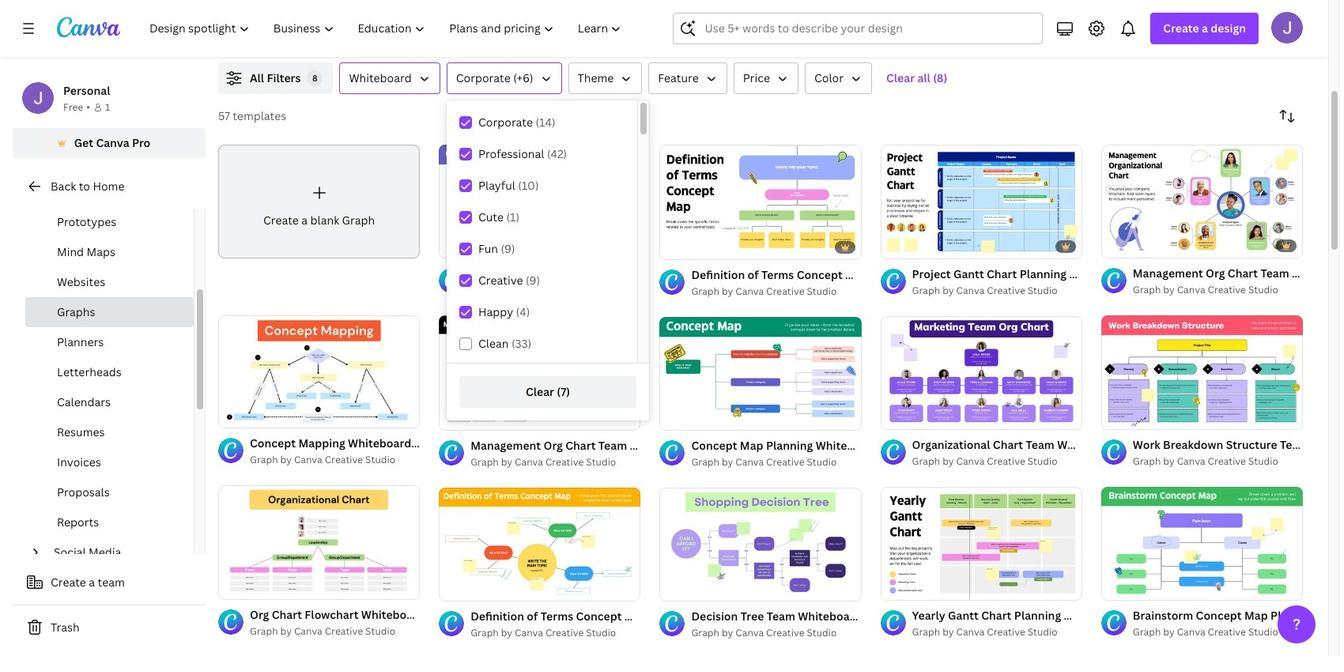 Task type: locate. For each thing, give the bounding box(es) containing it.
0 horizontal spatial clear
[[526, 384, 554, 399]]

corporate (+6) button
[[447, 62, 562, 94]]

personal
[[63, 83, 110, 98]]

mind
[[57, 244, 84, 259]]

0 horizontal spatial (9)
[[501, 241, 515, 256]]

canva for the brainstorm concept map planning whiteboard in green purple blue simple colorful style image
[[1177, 625, 1206, 639]]

0 vertical spatial clear
[[887, 70, 915, 85]]

whiteboard left in
[[348, 436, 411, 451]]

create inside button
[[51, 575, 86, 590]]

create a design
[[1164, 21, 1246, 36]]

2 horizontal spatial a
[[1202, 21, 1208, 36]]

clear left all
[[887, 70, 915, 85]]

invoices
[[57, 455, 101, 470]]

whiteboard down top level navigation element
[[349, 70, 412, 85]]

happy (4)
[[478, 304, 530, 320]]

1 vertical spatial (9)
[[526, 273, 540, 288]]

graph by canva creative studio for decision tree team whiteboard in light green purple casual corporate style image
[[692, 626, 837, 640]]

orange
[[427, 436, 466, 451]]

0 vertical spatial a
[[1202, 21, 1208, 36]]

(9) for creative (9)
[[526, 273, 540, 288]]

to
[[79, 179, 90, 194]]

1 horizontal spatial create
[[263, 213, 299, 228]]

by for org chart flowchart whiteboard in yellow pink spaced color blocks style image
[[280, 625, 292, 638]]

studio for management org chart team whiteboard in blue green spaced color blocks style image
[[1249, 283, 1279, 296]]

0 horizontal spatial create
[[51, 575, 86, 590]]

studio for decision tree team whiteboard in light green purple casual corporate style image
[[807, 626, 837, 640]]

create inside dropdown button
[[1164, 21, 1200, 36]]

1 horizontal spatial clear
[[887, 70, 915, 85]]

yearly gantt chart planning whiteboard in green yellow spaced color blocks style image
[[881, 487, 1083, 601]]

clean (33)
[[478, 336, 532, 351]]

a left team
[[89, 575, 95, 590]]

calendars link
[[25, 388, 194, 418]]

org chart flowchart whiteboard in yellow pink spaced color blocks style image
[[218, 486, 420, 599]]

blank
[[310, 213, 339, 228]]

(33)
[[512, 336, 532, 351]]

2 vertical spatial create
[[51, 575, 86, 590]]

corporate left (+6)
[[456, 70, 511, 85]]

graphs
[[57, 304, 95, 320]]

(9)
[[501, 241, 515, 256], [526, 273, 540, 288]]

graph by canva creative studio for 'definition of terms concept map planning whiteboard in yellow green red simple colorful style' image
[[471, 626, 616, 639]]

corporate up the professional
[[478, 115, 533, 130]]

graph by canva creative studio link for decision tree team whiteboard in light green purple casual corporate style image
[[692, 626, 862, 641]]

corporate (+6)
[[456, 70, 533, 85]]

a for design
[[1202, 21, 1208, 36]]

graphs template image
[[966, 0, 1303, 43]]

create
[[1164, 21, 1200, 36], [263, 213, 299, 228], [51, 575, 86, 590]]

0 horizontal spatial a
[[89, 575, 95, 590]]

graph for org chart flowchart whiteboard in yellow pink spaced color blocks style image
[[250, 625, 278, 638]]

planners
[[57, 335, 104, 350]]

studio for definition of terms concept map planning whiteboard in light blue pink green spaced color blocks style image
[[807, 285, 837, 298]]

clear for clear all (8)
[[887, 70, 915, 85]]

1 horizontal spatial a
[[302, 213, 308, 228]]

studio for "concept map planning whiteboard in green blue modern professional style" 'image'
[[807, 456, 837, 469]]

letterheads
[[57, 365, 122, 380]]

back to home
[[51, 179, 125, 194]]

1 vertical spatial corporate
[[478, 115, 533, 130]]

0 vertical spatial create
[[1164, 21, 1200, 36]]

create a blank graph
[[263, 213, 375, 228]]

creative for definition of terms concept map planning whiteboard in light blue pink green spaced color blocks style image
[[766, 285, 805, 298]]

get
[[74, 135, 93, 150]]

canva inside concept mapping whiteboard in orange purple basic style graph by canva creative studio
[[294, 453, 322, 467]]

create down social
[[51, 575, 86, 590]]

graph by canva creative studio link
[[471, 282, 641, 298], [1133, 282, 1303, 298], [912, 283, 1083, 299], [692, 284, 862, 300], [250, 453, 420, 469], [1133, 454, 1303, 469], [912, 454, 1083, 470], [471, 454, 641, 470], [692, 455, 862, 471], [250, 624, 420, 640], [1133, 624, 1303, 640], [912, 625, 1083, 641], [471, 625, 641, 641], [692, 626, 862, 641]]

a inside dropdown button
[[1202, 21, 1208, 36]]

clear (7)
[[526, 384, 570, 399]]

playful (10)
[[478, 178, 539, 193]]

1 horizontal spatial (9)
[[526, 273, 540, 288]]

Sort by button
[[1272, 100, 1303, 132]]

create inside 'element'
[[263, 213, 299, 228]]

creative for "concept map planning whiteboard in green blue modern professional style" 'image'
[[766, 456, 805, 469]]

None search field
[[673, 13, 1043, 44]]

create a team button
[[13, 567, 206, 599]]

a for blank
[[302, 213, 308, 228]]

canva for organizational chart team whiteboard in royal purple pastel purple friendly professional style image at the right
[[957, 455, 985, 468]]

graph by canva creative studio
[[471, 283, 616, 296], [1133, 283, 1279, 296], [912, 284, 1058, 298], [692, 285, 837, 298], [1133, 454, 1279, 468], [912, 455, 1058, 468], [471, 455, 616, 469], [692, 456, 837, 469], [250, 625, 395, 638], [1133, 625, 1279, 639], [912, 626, 1058, 639], [471, 626, 616, 639], [692, 626, 837, 640]]

graph by canva creative studio link for yearly gantt chart planning whiteboard in green yellow spaced color blocks style image
[[912, 625, 1083, 641]]

whiteboard inside button
[[349, 70, 412, 85]]

resumes link
[[25, 418, 194, 448]]

corporate for corporate (14)
[[478, 115, 533, 130]]

creative
[[478, 273, 523, 288], [546, 283, 584, 296], [1208, 283, 1246, 296], [987, 284, 1026, 298], [766, 285, 805, 298], [325, 453, 363, 467], [1208, 454, 1246, 468], [987, 455, 1026, 468], [546, 455, 584, 469], [766, 456, 805, 469], [325, 625, 363, 638], [1208, 625, 1246, 639], [987, 626, 1026, 639], [546, 626, 584, 639], [766, 626, 805, 640]]

a inside 'element'
[[302, 213, 308, 228]]

a left blank
[[302, 213, 308, 228]]

creative for org chart flowchart whiteboard in yellow pink spaced color blocks style image
[[325, 625, 363, 638]]

free
[[63, 100, 83, 114]]

cute
[[478, 210, 504, 225]]

basic
[[506, 436, 535, 451]]

canva
[[96, 135, 129, 150], [515, 283, 543, 296], [1177, 283, 1206, 296], [957, 284, 985, 298], [736, 285, 764, 298], [294, 453, 322, 467], [1177, 454, 1206, 468], [957, 455, 985, 468], [515, 455, 543, 469], [736, 456, 764, 469], [294, 625, 322, 638], [1177, 625, 1206, 639], [957, 626, 985, 639], [515, 626, 543, 639], [736, 626, 764, 640]]

all filters
[[250, 70, 301, 85]]

canva for work breakdown structure team whiteboard in red purple green trendy stickers style 'image'
[[1177, 454, 1206, 468]]

websites link
[[25, 267, 194, 297]]

media
[[89, 545, 121, 560]]

a left design
[[1202, 21, 1208, 36]]

1 vertical spatial create
[[263, 213, 299, 228]]

by
[[501, 283, 513, 296], [1164, 283, 1175, 296], [943, 284, 954, 298], [722, 285, 733, 298], [280, 453, 292, 467], [1164, 454, 1175, 468], [943, 455, 954, 468], [501, 455, 513, 469], [722, 456, 733, 469], [280, 625, 292, 638], [1164, 625, 1175, 639], [943, 626, 954, 639], [501, 626, 513, 639], [722, 626, 733, 640]]

(42)
[[547, 146, 567, 161]]

by for management org chart team whiteboard in blue green spaced color blocks style image
[[1164, 283, 1175, 296]]

create for create a team
[[51, 575, 86, 590]]

by inside concept mapping whiteboard in orange purple basic style graph by canva creative studio
[[280, 453, 292, 467]]

corporate (14)
[[478, 115, 556, 130]]

whiteboard inside concept mapping whiteboard in orange purple basic style graph by canva creative studio
[[348, 436, 411, 451]]

(9) right fun
[[501, 241, 515, 256]]

graph by canva creative studio link for 'definition of terms concept map planning whiteboard in yellow green red simple colorful style' image
[[471, 625, 641, 641]]

(+6)
[[513, 70, 533, 85]]

0 vertical spatial whiteboard
[[349, 70, 412, 85]]

clear left (7)
[[526, 384, 554, 399]]

create left blank
[[263, 213, 299, 228]]

back to home link
[[13, 171, 206, 202]]

(9) up (4)
[[526, 273, 540, 288]]

creative (9)
[[478, 273, 540, 288]]

letterheads link
[[25, 357, 194, 388]]

management org chart team whiteboard in blue green spaced color blocks style image
[[1102, 144, 1303, 258]]

color
[[815, 70, 844, 85]]

0 vertical spatial (9)
[[501, 241, 515, 256]]

corporate inside corporate (+6) button
[[456, 70, 511, 85]]

by for organizational chart team whiteboard in royal purple pastel purple friendly professional style image at the right
[[943, 455, 954, 468]]

1 vertical spatial whiteboard
[[348, 436, 411, 451]]

organizational chart team whiteboard in royal purple pastel purple friendly professional style image
[[881, 316, 1083, 430]]

fun (9)
[[478, 241, 515, 256]]

0 vertical spatial corporate
[[456, 70, 511, 85]]

a
[[1202, 21, 1208, 36], [302, 213, 308, 228], [89, 575, 95, 590]]

graph
[[342, 213, 375, 228], [471, 283, 499, 296], [1133, 283, 1161, 296], [912, 284, 941, 298], [692, 285, 720, 298], [250, 453, 278, 467], [1133, 454, 1161, 468], [912, 455, 941, 468], [471, 455, 499, 469], [692, 456, 720, 469], [250, 625, 278, 638], [1133, 625, 1161, 639], [912, 626, 941, 639], [471, 626, 499, 639], [692, 626, 720, 640]]

jacob simon image
[[1272, 12, 1303, 43]]

2 vertical spatial a
[[89, 575, 95, 590]]

decision tree team whiteboard in light green purple casual corporate style image
[[660, 488, 862, 601]]

color button
[[805, 62, 872, 94]]

graph by canva creative studio for "concept map planning whiteboard in green blue modern professional style" 'image'
[[692, 456, 837, 469]]

definition of terms concept map planning whiteboard in light blue pink green spaced color blocks style image
[[660, 145, 862, 259]]

calendars
[[57, 395, 111, 410]]

creative for decision tree team whiteboard in light green purple casual corporate style image
[[766, 626, 805, 640]]

professional
[[478, 146, 544, 161]]

create left design
[[1164, 21, 1200, 36]]

reports link
[[25, 508, 194, 538]]

by for "concept map planning whiteboard in green blue modern professional style" 'image'
[[722, 456, 733, 469]]

(7)
[[557, 384, 570, 399]]

canva for project gantt chart planning whiteboard in blue simple colorful style image at top right
[[957, 284, 985, 298]]

1 vertical spatial a
[[302, 213, 308, 228]]

design
[[1211, 21, 1246, 36]]

creative inside concept mapping whiteboard in orange purple basic style graph by canva creative studio
[[325, 453, 363, 467]]

creative for yearly gantt chart planning whiteboard in green yellow spaced color blocks style image
[[987, 626, 1026, 639]]

a inside button
[[89, 575, 95, 590]]

a for team
[[89, 575, 95, 590]]

1
[[105, 100, 110, 114]]

1 vertical spatial clear
[[526, 384, 554, 399]]

all
[[918, 70, 931, 85]]

trash
[[51, 620, 80, 635]]

2 horizontal spatial create
[[1164, 21, 1200, 36]]

create for create a design
[[1164, 21, 1200, 36]]

concept map planning whiteboard in green blue modern professional style image
[[660, 317, 862, 431]]

home
[[93, 179, 125, 194]]

social media link
[[47, 538, 184, 568]]

studio for 'definition of terms concept map planning whiteboard in yellow green red simple colorful style' image
[[586, 626, 616, 639]]

graph by canva creative studio link for org chart flowchart whiteboard in yellow pink spaced color blocks style image
[[250, 624, 420, 640]]

graph for organizational chart team whiteboard in royal purple pastel purple friendly professional style image at the right
[[912, 455, 941, 468]]

social media
[[54, 545, 121, 560]]

canva for definition of terms concept map planning whiteboard in light blue pink green spaced color blocks style image
[[736, 285, 764, 298]]



Task type: describe. For each thing, give the bounding box(es) containing it.
reports
[[57, 515, 99, 530]]

graph by canva creative studio for definition of terms concept map planning whiteboard in light blue pink green spaced color blocks style image
[[692, 285, 837, 298]]

by for the brainstorm concept map planning whiteboard in green purple blue simple colorful style image
[[1164, 625, 1175, 639]]

theme
[[578, 70, 614, 85]]

studio inside concept mapping whiteboard in orange purple basic style graph by canva creative studio
[[365, 453, 395, 467]]

canva for org chart flowchart whiteboard in yellow pink spaced color blocks style image
[[294, 625, 322, 638]]

graph for definition of terms concept map planning whiteboard in light blue pink green spaced color blocks style image
[[692, 285, 720, 298]]

(10)
[[518, 178, 539, 193]]

purple
[[468, 436, 504, 451]]

concept
[[250, 436, 296, 451]]

corporate for corporate (+6)
[[456, 70, 511, 85]]

studio for org chart flowchart whiteboard in yellow pink spaced color blocks style image
[[365, 625, 395, 638]]

social
[[54, 545, 86, 560]]

back
[[51, 179, 76, 194]]

trash link
[[13, 612, 206, 644]]

top level navigation element
[[139, 13, 635, 44]]

graph by canva creative studio for org chart flowchart whiteboard in yellow pink spaced color blocks style image
[[250, 625, 395, 638]]

pro
[[132, 135, 151, 150]]

creative for organizational chart team whiteboard in royal purple pastel purple friendly professional style image at the right
[[987, 455, 1026, 468]]

•
[[86, 100, 90, 114]]

planners link
[[25, 327, 194, 357]]

graph for yearly gantt chart planning whiteboard in green yellow spaced color blocks style image
[[912, 626, 941, 639]]

canva for management org chart team whiteboard in blue green spaced color blocks style image
[[1177, 283, 1206, 296]]

graph by canva creative studio for work breakdown structure team whiteboard in red purple green trendy stickers style 'image'
[[1133, 454, 1279, 468]]

project gantt chart planning whiteboard in blue simple colorful style image
[[881, 145, 1083, 259]]

maps
[[87, 244, 115, 259]]

websites
[[57, 274, 105, 289]]

playful
[[478, 178, 516, 193]]

prototypes link
[[25, 207, 194, 237]]

whiteboard button
[[340, 62, 440, 94]]

creative for the brainstorm concept map planning whiteboard in green purple blue simple colorful style image
[[1208, 625, 1246, 639]]

mind maps link
[[25, 237, 194, 267]]

cute (1)
[[478, 210, 520, 225]]

graph by canva creative studio for management org chart team whiteboard in blue green spaced color blocks style image
[[1133, 283, 1279, 296]]

concept map planning whiteboard in purple green modern professional style image
[[439, 144, 641, 258]]

theme button
[[568, 62, 642, 94]]

feature
[[658, 70, 699, 85]]

concept mapping whiteboard in orange purple basic style link
[[250, 435, 565, 453]]

creative for 'definition of terms concept map planning whiteboard in yellow green red simple colorful style' image
[[546, 626, 584, 639]]

proposals link
[[25, 478, 194, 508]]

canva for "concept map planning whiteboard in green blue modern professional style" 'image'
[[736, 456, 764, 469]]

creative for work breakdown structure team whiteboard in red purple green trendy stickers style 'image'
[[1208, 454, 1246, 468]]

mapping
[[298, 436, 345, 451]]

graph by canva creative studio link for organizational chart team whiteboard in royal purple pastel purple friendly professional style image at the right
[[912, 454, 1083, 470]]

(4)
[[516, 304, 530, 320]]

graph by canva creative studio link for "concept map planning whiteboard in green blue modern professional style" 'image'
[[692, 455, 862, 471]]

(1)
[[507, 210, 520, 225]]

clear all (8)
[[887, 70, 948, 85]]

graph for the brainstorm concept map planning whiteboard in green purple blue simple colorful style image
[[1133, 625, 1161, 639]]

feature button
[[649, 62, 727, 94]]

57
[[218, 108, 230, 123]]

by for project gantt chart planning whiteboard in blue simple colorful style image at top right
[[943, 284, 954, 298]]

graph by canva creative studio link for concept mapping whiteboard in orange purple basic style image
[[250, 453, 420, 469]]

canva for decision tree team whiteboard in light green purple casual corporate style image
[[736, 626, 764, 640]]

creative for project gantt chart planning whiteboard in blue simple colorful style image at top right
[[987, 284, 1026, 298]]

(9) for fun (9)
[[501, 241, 515, 256]]

create a blank graph link
[[218, 145, 420, 258]]

by for yearly gantt chart planning whiteboard in green yellow spaced color blocks style image
[[943, 626, 954, 639]]

graph for work breakdown structure team whiteboard in red purple green trendy stickers style 'image'
[[1133, 454, 1161, 468]]

create a blank graph element
[[218, 145, 420, 258]]

mind maps
[[57, 244, 115, 259]]

free •
[[63, 100, 90, 114]]

happy
[[478, 304, 513, 320]]

clear all (8) button
[[879, 62, 956, 94]]

fun
[[478, 241, 498, 256]]

by for work breakdown structure team whiteboard in red purple green trendy stickers style 'image'
[[1164, 454, 1175, 468]]

create for create a blank graph
[[263, 213, 299, 228]]

Search search field
[[705, 13, 1033, 43]]

canva for yearly gantt chart planning whiteboard in green yellow spaced color blocks style image
[[957, 626, 985, 639]]

graph for project gantt chart planning whiteboard in blue simple colorful style image at top right
[[912, 284, 941, 298]]

management org chart team whiteboard in black red green trendy sticker style image
[[439, 316, 641, 430]]

graph for decision tree team whiteboard in light green purple casual corporate style image
[[692, 626, 720, 640]]

graph by canva creative studio link for the brainstorm concept map planning whiteboard in green purple blue simple colorful style image
[[1133, 624, 1303, 640]]

studio for yearly gantt chart planning whiteboard in green yellow spaced color blocks style image
[[1028, 626, 1058, 639]]

(8)
[[933, 70, 948, 85]]

create a design button
[[1151, 13, 1259, 44]]

graph inside concept mapping whiteboard in orange purple basic style graph by canva creative studio
[[250, 453, 278, 467]]

get canva pro
[[74, 135, 151, 150]]

clean
[[478, 336, 509, 351]]

graph by canva creative studio for project gantt chart planning whiteboard in blue simple colorful style image at top right
[[912, 284, 1058, 298]]

work breakdown structure team whiteboard in red purple green trendy stickers style image
[[1102, 315, 1303, 429]]

brainstorm concept map planning whiteboard in green purple blue simple colorful style image
[[1102, 487, 1303, 600]]

clear (7) button
[[459, 376, 637, 408]]

graph inside 'element'
[[342, 213, 375, 228]]

studio for project gantt chart planning whiteboard in blue simple colorful style image at top right
[[1028, 284, 1058, 298]]

by for 'definition of terms concept map planning whiteboard in yellow green red simple colorful style' image
[[501, 626, 513, 639]]

creative for management org chart team whiteboard in blue green spaced color blocks style image
[[1208, 283, 1246, 296]]

filters
[[267, 70, 301, 85]]

studio for work breakdown structure team whiteboard in red purple green trendy stickers style 'image'
[[1249, 454, 1279, 468]]

8 filter options selected element
[[307, 70, 323, 86]]

graph for "concept map planning whiteboard in green blue modern professional style" 'image'
[[692, 456, 720, 469]]

graph by canva creative studio link for work breakdown structure team whiteboard in red purple green trendy stickers style 'image'
[[1133, 454, 1303, 469]]

graph by canva creative studio for yearly gantt chart planning whiteboard in green yellow spaced color blocks style image
[[912, 626, 1058, 639]]

concept mapping whiteboard in orange purple basic style graph by canva creative studio
[[250, 436, 565, 467]]

graph for management org chart team whiteboard in blue green spaced color blocks style image
[[1133, 283, 1161, 296]]

by for definition of terms concept map planning whiteboard in light blue pink green spaced color blocks style image
[[722, 285, 733, 298]]

get canva pro button
[[13, 128, 206, 158]]

style
[[538, 436, 565, 451]]

graph by canva creative studio link for management org chart team whiteboard in blue green spaced color blocks style image
[[1133, 282, 1303, 298]]

professional (42)
[[478, 146, 567, 161]]

all
[[250, 70, 264, 85]]

canva for 'definition of terms concept map planning whiteboard in yellow green red simple colorful style' image
[[515, 626, 543, 639]]

resumes
[[57, 425, 105, 440]]

invoices link
[[25, 448, 194, 478]]

graph by canva creative studio link for project gantt chart planning whiteboard in blue simple colorful style image at top right
[[912, 283, 1083, 299]]

57 templates
[[218, 108, 286, 123]]

graph by canva creative studio link for definition of terms concept map planning whiteboard in light blue pink green spaced color blocks style image
[[692, 284, 862, 300]]

graph by canva creative studio for the brainstorm concept map planning whiteboard in green purple blue simple colorful style image
[[1133, 625, 1279, 639]]

studio for the brainstorm concept map planning whiteboard in green purple blue simple colorful style image
[[1249, 625, 1279, 639]]

templates
[[233, 108, 286, 123]]

team
[[98, 575, 125, 590]]

price
[[743, 70, 770, 85]]

prototypes
[[57, 214, 116, 229]]

create a team
[[51, 575, 125, 590]]

graph for 'definition of terms concept map planning whiteboard in yellow green red simple colorful style' image
[[471, 626, 499, 639]]

clear for clear (7)
[[526, 384, 554, 399]]

in
[[414, 436, 424, 451]]

8
[[312, 72, 318, 84]]

canva inside button
[[96, 135, 129, 150]]

concept mapping whiteboard in orange purple basic style image
[[218, 315, 420, 428]]

by for decision tree team whiteboard in light green purple casual corporate style image
[[722, 626, 733, 640]]

proposals
[[57, 485, 110, 500]]

price button
[[734, 62, 799, 94]]

definition of terms concept map planning whiteboard in yellow green red simple colorful style image
[[439, 487, 641, 601]]

graph by canva creative studio for organizational chart team whiteboard in royal purple pastel purple friendly professional style image at the right
[[912, 455, 1058, 468]]

studio for organizational chart team whiteboard in royal purple pastel purple friendly professional style image at the right
[[1028, 455, 1058, 468]]

(14)
[[536, 115, 556, 130]]



Task type: vqa. For each thing, say whether or not it's contained in the screenshot.


